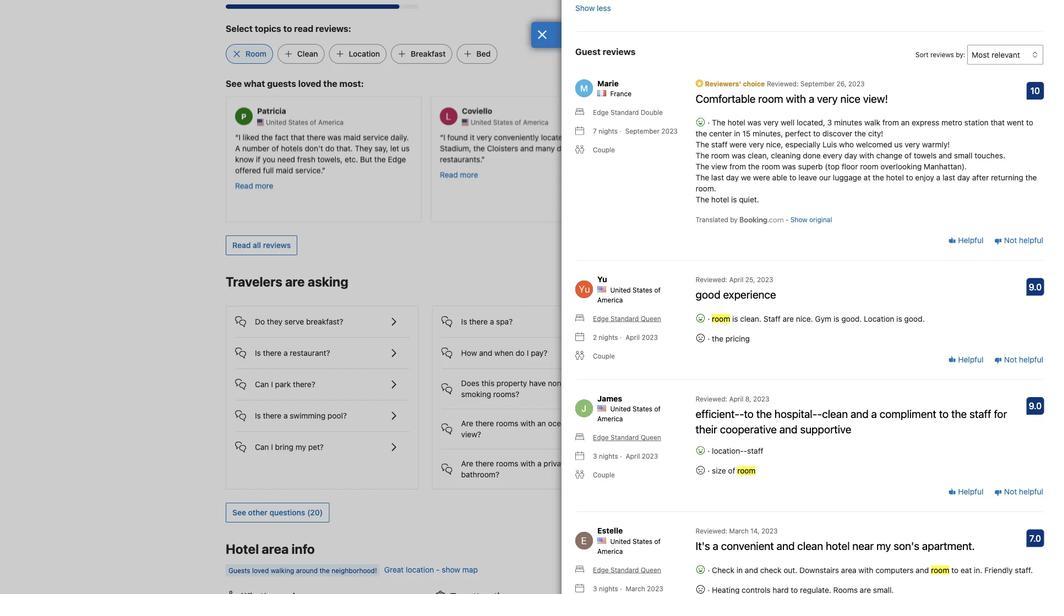 Task type: vqa. For each thing, say whether or not it's contained in the screenshot.
Read all reviews button
yes



Task type: describe. For each thing, give the bounding box(es) containing it.
that inside the hotel was very well located, 3 minutes walk from an express metro station that went to the center in 15 minutes, perfect to discover the city! the staff were very nice, especially luis who welcomed us very warmly! the room was clean, cleaning done every day with change of towels and small touches. the view from the room was superb (top floor room overlooking manhattan). the last day we were able to leave our luggage at the hotel to enjoy a last day after returning the room. the hotel is quiet.
[[991, 118, 1005, 127]]

especially
[[786, 140, 821, 149]]

show inside button
[[576, 3, 595, 12]]

in.
[[974, 566, 983, 575]]

america down 'james'
[[598, 415, 623, 423]]

and inside button
[[479, 349, 493, 358]]

standard for efficient--to the hospital--clean and a compliment to the staff for their cooperative and supportive
[[611, 434, 639, 442]]

who
[[840, 140, 854, 149]]

united down coviello at the left of page
[[471, 118, 492, 126]]

to right went
[[1027, 118, 1034, 127]]

hotel left near
[[826, 540, 850, 553]]

free wifi 9.0 meter
[[226, 4, 419, 9]]

clean
[[297, 49, 318, 58]]

united states of america image
[[462, 119, 469, 126]]

read more button for i found it very conveniently located to yankee stadium, the cloisters and many delicious restaurants.
[[440, 169, 478, 180]]

breakfast?
[[306, 317, 344, 327]]

scored 7.0 element
[[1027, 530, 1045, 548]]

a right the ask in the bottom right of the page
[[724, 396, 728, 405]]

united inside sobeida united states of america
[[676, 118, 696, 126]]

queen for good experience
[[641, 315, 661, 323]]

a left "spa?"
[[490, 317, 494, 327]]

0 horizontal spatial from
[[730, 162, 746, 171]]

see availability for info
[[771, 546, 825, 555]]

metro
[[942, 118, 963, 127]]

breakfast
[[411, 49, 446, 58]]

queen for efficient--to the hospital--clean and a compliment to the staff for their cooperative and supportive
[[641, 434, 661, 442]]

and up the reserved
[[719, 154, 732, 164]]

need
[[278, 154, 295, 164]]

hotel up 15
[[728, 118, 746, 127]]

room.
[[696, 184, 716, 193]]

- up supportive
[[818, 408, 823, 420]]

1 last from the left
[[712, 173, 724, 182]]

the left pricing
[[712, 334, 724, 343]]

of inside " i liked the fact that there was maid service daily. a number of hotels don't do that.  they say, let us know if you need fresh towels, etc.  but the edge offered full maid service.
[[272, 143, 279, 152]]

informative.
[[752, 154, 794, 164]]

a inside "button"
[[284, 349, 288, 358]]

see availability for asking
[[771, 278, 825, 287]]

fact
[[275, 132, 289, 141]]

to left "eat"
[[952, 566, 959, 575]]

was up 'luis,'
[[688, 132, 702, 141]]

america up that.
[[318, 118, 344, 126]]

convenient
[[721, 540, 774, 553]]

sobeida
[[667, 106, 698, 115]]

0 horizontal spatial area
[[262, 542, 289, 557]]

they
[[355, 143, 373, 152]]

other
[[248, 509, 268, 518]]

list of reviews region
[[569, 65, 1050, 595]]

3 nights · april 2023
[[593, 453, 658, 461]]

" for " everything was wonderful. the staff was amazing. luis, dominic and eric were very helpful, professional and very informative. we liked it so much we reserved it for thanksgiving weekend. i would recommend this hotel to anyone. loved it.
[[645, 132, 648, 141]]

the down say,
[[375, 154, 386, 164]]

towels
[[914, 151, 937, 160]]

hospital-
[[775, 408, 818, 420]]

1 horizontal spatial questions
[[781, 424, 815, 433]]

very down reviewed: september 26, 2023
[[817, 92, 838, 105]]

1 nights from the top
[[599, 127, 618, 135]]

show less button
[[576, 0, 611, 18]]

that inside " i liked the fact that there was maid service daily. a number of hotels don't do that.  they say, let us know if you need fresh towels, etc.  but the edge offered full maid service.
[[291, 132, 305, 141]]

to right 'able'
[[790, 173, 797, 182]]

center
[[710, 129, 732, 138]]

serve
[[285, 317, 304, 327]]

number
[[242, 143, 270, 152]]

hotel area info
[[226, 542, 315, 557]]

and left eric
[[729, 143, 742, 152]]

james
[[598, 394, 623, 403]]

1 vertical spatial have
[[668, 424, 685, 433]]

14,
[[751, 528, 760, 536]]

to inside " i found it very conveniently located to yankee stadium, the cloisters and many delicious restaurants.
[[570, 132, 577, 141]]

read for " i found it very conveniently located to yankee stadium, the cloisters and many delicious restaurants.
[[440, 170, 458, 179]]

helpful for efficient--to the hospital--clean and a compliment to the staff for their cooperative and supportive
[[1020, 488, 1044, 497]]

1 horizontal spatial it
[[664, 165, 668, 175]]

ask a question button
[[702, 390, 769, 410]]

0 horizontal spatial september
[[626, 127, 660, 135]]

helpful for good experience
[[957, 355, 984, 364]]

the down the clean,
[[748, 162, 760, 171]]

united down patricia
[[266, 118, 287, 126]]

0 vertical spatial maid
[[344, 132, 361, 141]]

i for can i park there?
[[271, 380, 273, 389]]

do inside " i liked the fact that there was maid service daily. a number of hotels don't do that.  they say, let us know if you need fresh towels, etc.  but the edge offered full maid service.
[[325, 143, 335, 152]]

2 horizontal spatial it
[[748, 165, 753, 175]]

is there a spa? button
[[442, 307, 616, 329]]

with inside are there rooms with a private bathroom?
[[521, 460, 536, 469]]

see what guests loved the most:
[[226, 78, 364, 89]]

the left city!
[[855, 129, 866, 138]]

is there a spa?
[[461, 317, 513, 327]]

staff inside " everything was wonderful. the staff was amazing. luis, dominic and eric were very helpful, professional and very informative. we liked it so much we reserved it for thanksgiving weekend. i would recommend this hotel to anyone. loved it.
[[760, 132, 776, 141]]

yu
[[598, 275, 607, 284]]

in inside the hotel was very well located, 3 minutes walk from an express metro station that went to the center in 15 minutes, perfect to discover the city! the staff were very nice, especially luis who welcomed us very warmly! the room was clean, cleaning done every day with change of towels and small touches. the view from the room was superb (top floor room overlooking manhattan). the last day we were able to leave our luggage at the hotel to enjoy a last day after returning the room. the hotel is quiet.
[[734, 129, 741, 138]]

liked inside " i liked the fact that there was maid service daily. a number of hotels don't do that.  they say, let us know if you need fresh towels, etc.  but the edge offered full maid service.
[[243, 132, 259, 141]]

experience
[[724, 288, 777, 301]]

united states of america up don't
[[266, 118, 344, 126]]

states up 2 nights · april 2023
[[633, 286, 653, 294]]

out.
[[784, 566, 798, 575]]

- down cooperative
[[744, 447, 748, 456]]

2 last from the left
[[943, 173, 956, 182]]

read more for " i found it very conveniently located to yankee stadium, the cloisters and many delicious restaurants.
[[440, 170, 478, 179]]

9.0 for good experience
[[1029, 282, 1042, 292]]

staff.
[[1015, 566, 1033, 575]]

8,
[[746, 395, 752, 403]]

reviewed: march 14, 2023
[[696, 528, 778, 536]]

a right it's
[[713, 540, 719, 553]]

states up 3 nights · april 2023
[[633, 406, 653, 413]]

to left read
[[283, 23, 292, 34]]

and up supportive
[[851, 408, 869, 420]]

room down · location--staff
[[738, 467, 756, 476]]

a inside the hotel was very well located, 3 minutes walk from an express metro station that went to the center in 15 minutes, perfect to discover the city! the staff were very nice, especially luis who welcomed us very warmly! the room was clean, cleaning done every day with change of towels and small touches. the view from the room was superb (top floor room overlooking manhattan). the last day we were able to leave our luggage at the hotel to enjoy a last day after returning the room. the hotel is quiet.
[[937, 173, 941, 182]]

question
[[730, 396, 762, 405]]

staff
[[764, 314, 781, 324]]

and left check
[[745, 566, 758, 575]]

was up 15
[[748, 118, 762, 127]]

1 good. from the left
[[842, 314, 862, 324]]

room down choice
[[759, 92, 784, 105]]

availability for hotel area info
[[787, 546, 825, 555]]

united down estelle
[[611, 538, 631, 546]]

reviewed: for efficient--to the hospital--clean and a compliment to the staff for their cooperative and supportive
[[696, 395, 728, 403]]

clean,
[[748, 151, 769, 160]]

reviewed: april 25, 2023
[[696, 276, 774, 284]]

hotel down room.
[[712, 195, 729, 204]]

the right at
[[873, 173, 885, 182]]

for inside " everything was wonderful. the staff was amazing. luis, dominic and eric were very helpful, professional and very informative. we liked it so much we reserved it for thanksgiving weekend. i would recommend this hotel to anyone. loved it.
[[755, 165, 765, 175]]

read more button for i liked the fact that there was maid service daily. a number of hotels don't do that.  they say, let us know if you need fresh towels, etc.  but the edge offered full maid service.
[[235, 180, 273, 191]]

united states of america image
[[257, 119, 264, 126]]

select topics to read reviews:
[[226, 23, 351, 34]]

staff inside the hotel was very well located, 3 minutes walk from an express metro station that went to the center in 15 minutes, perfect to discover the city! the staff were very nice, especially luis who welcomed us very warmly! the room was clean, cleaning done every day with change of towels and small touches. the view from the room was superb (top floor room overlooking manhattan). the last day we were able to leave our luggage at the hotel to enjoy a last day after returning the room. the hotel is quiet.
[[712, 140, 728, 149]]

hotel down overlooking
[[887, 173, 904, 182]]

a down reviewed: september 26, 2023
[[809, 92, 815, 105]]

so
[[670, 165, 679, 175]]

very up the clean,
[[749, 140, 764, 149]]

downstairs
[[800, 566, 839, 575]]

was down well
[[778, 132, 792, 141]]

states up 3 nights · march 2023
[[633, 538, 653, 546]]

we inside " everything was wonderful. the staff was amazing. luis, dominic and eric were very helpful, professional and very informative. we liked it so much we reserved it for thanksgiving weekend. i would recommend this hotel to anyone. loved it.
[[703, 165, 713, 175]]

station
[[965, 118, 989, 127]]

united states of america for good
[[598, 286, 661, 304]]

" for " i found it very conveniently located to yankee stadium, the cloisters and many delicious restaurants.
[[440, 132, 444, 141]]

is there a restaurant? button
[[235, 338, 410, 360]]

· location--staff
[[706, 447, 764, 456]]

1 helpful from the top
[[957, 236, 984, 245]]

reviewed: april 8, 2023
[[696, 395, 770, 403]]

not for efficient--to the hospital--clean and a compliment to the staff for their cooperative and supportive
[[1005, 488, 1017, 497]]

1 vertical spatial in
[[737, 566, 743, 575]]

and up out.
[[777, 540, 795, 553]]

see for 'see availability' button for hotel area info
[[771, 546, 785, 555]]

very up minutes,
[[764, 118, 779, 127]]

0 horizontal spatial march
[[626, 585, 645, 593]]

good experience
[[696, 288, 777, 301]]

0 horizontal spatial location
[[349, 49, 380, 58]]

the right "returning"
[[1026, 173, 1037, 182]]

america up located
[[523, 118, 549, 126]]

were down 15
[[730, 140, 747, 149]]

room down "apartment."
[[931, 566, 950, 575]]

are inside list of reviews region
[[783, 314, 794, 324]]

to down question
[[744, 408, 754, 420]]

of inside the hotel was very well located, 3 minutes walk from an express metro station that went to the center in 15 minutes, perfect to discover the city! the staff were very nice, especially luis who welcomed us very warmly! the room was clean, cleaning done every day with change of towels and small touches. the view from the room was superb (top floor room overlooking manhattan). the last day we were able to leave our luggage at the hotel to enjoy a last day after returning the room. the hotel is quiet.
[[905, 151, 912, 160]]

not helpful button for efficient--to the hospital--clean and a compliment to the staff for their cooperative and supportive
[[995, 487, 1044, 498]]

to down located,
[[814, 129, 821, 138]]

more for " i liked the fact that there was maid service daily. a number of hotels don't do that.  they say, let us know if you need fresh towels, etc.  but the edge offered full maid service.
[[255, 181, 273, 190]]

by:
[[956, 51, 966, 59]]

this is a carousel with rotating slides. it displays featured reviews of the property. use the next and previous buttons to navigate. region
[[217, 92, 841, 227]]

does this property have non- smoking rooms? button
[[442, 370, 616, 400]]

room up at
[[861, 162, 879, 171]]

0 vertical spatial september
[[801, 80, 835, 87]]

the right compliment
[[952, 408, 967, 420]]

bring
[[275, 443, 294, 452]]

1 vertical spatial clean
[[798, 540, 824, 553]]

nights for efficient-
[[599, 453, 618, 461]]

can for can i park there?
[[255, 380, 269, 389]]

0 horizontal spatial we
[[655, 424, 666, 433]]

the up dominic
[[696, 129, 707, 138]]

is for is there a restaurant?
[[255, 349, 261, 358]]

2 horizontal spatial day
[[958, 173, 971, 182]]

leave
[[799, 173, 817, 182]]

it's a convenient and clean hotel near my son's apartment.
[[696, 540, 975, 553]]

and inside " i found it very conveniently located to yankee stadium, the cloisters and many delicious restaurants.
[[521, 143, 534, 152]]

not helpful for efficient--to the hospital--clean and a compliment to the staff for their cooperative and supportive
[[1003, 488, 1044, 497]]

room up 'able'
[[762, 162, 780, 171]]

change
[[877, 151, 903, 160]]

daily.
[[391, 132, 409, 141]]

reviews for sort
[[931, 51, 954, 59]]

non-
[[548, 379, 565, 388]]

can for can i bring my pet?
[[255, 443, 269, 452]]

superb
[[798, 162, 823, 171]]

was up the reserved
[[732, 151, 746, 160]]

2 good. from the left
[[905, 314, 925, 324]]

states up "fact"
[[288, 118, 308, 126]]

edge for efficient-
[[593, 434, 609, 442]]

to down overlooking
[[906, 173, 914, 182]]

edge for good
[[593, 315, 609, 323]]

- show original
[[786, 216, 833, 224]]

edge standard queen for good experience
[[593, 315, 661, 323]]

united down 'james'
[[611, 406, 631, 413]]

helpful button for good experience
[[949, 355, 984, 366]]

7
[[593, 127, 597, 135]]

there for is there a spa?
[[469, 317, 488, 327]]

city!
[[869, 129, 884, 138]]

· check in and check out.  downstairs area with computers and room to eat in.  friendly staff.
[[706, 566, 1033, 575]]

manhattan).
[[924, 162, 967, 171]]

edge standard queen for it's a convenient and clean hotel near my son's apartment.
[[593, 567, 661, 574]]

reviewed: for good experience
[[696, 276, 728, 284]]

7.0
[[1030, 534, 1042, 544]]

3 for efficient-
[[593, 453, 597, 461]]

cloisters
[[487, 143, 518, 152]]

scored 10 element
[[1027, 82, 1045, 100]]

there for is there a swimming pool?
[[263, 412, 282, 421]]

were left 'able'
[[753, 173, 771, 182]]

swimming
[[290, 412, 326, 421]]

an inside are there rooms with an ocean view?
[[538, 419, 546, 428]]

2
[[593, 334, 597, 341]]

america down the yu
[[598, 296, 623, 304]]

- down question
[[740, 408, 744, 420]]

room up view
[[712, 151, 730, 160]]

room up · the pricing
[[712, 314, 731, 324]]

there for are there rooms with an ocean view?
[[476, 419, 494, 428]]

0 vertical spatial march
[[730, 528, 749, 536]]

· room is clean.  staff are nice.  gym is good. location is good.
[[706, 314, 925, 324]]

and down "hospital-"
[[780, 423, 798, 436]]

queen for it's a convenient and clean hotel near my son's apartment.
[[641, 567, 661, 574]]

with down near
[[859, 566, 874, 575]]

i left pay? on the right bottom of page
[[527, 349, 529, 358]]

see other questions (20)
[[232, 509, 323, 518]]

do
[[255, 317, 265, 327]]

towels,
[[318, 154, 343, 164]]

1 horizontal spatial from
[[883, 118, 899, 127]]

service
[[363, 132, 389, 141]]

reviewed: up comfortable room with a very nice view!
[[767, 80, 799, 87]]

america down estelle
[[598, 548, 623, 556]]

show less
[[576, 3, 611, 12]]

nice
[[841, 92, 861, 105]]

do they serve breakfast?
[[255, 317, 344, 327]]

read all reviews button
[[226, 236, 298, 256]]

what
[[244, 78, 265, 89]]

was inside " i liked the fact that there was maid service daily. a number of hotels don't do that.  they say, let us know if you need fresh towels, etc.  but the edge offered full maid service.
[[328, 132, 342, 141]]

1 horizontal spatial day
[[845, 151, 858, 160]]

floor
[[842, 162, 858, 171]]

warmly!
[[923, 140, 950, 149]]

" for restaurants.
[[482, 154, 485, 164]]

travelers
[[226, 274, 283, 290]]

with down reviewed: september 26, 2023
[[786, 92, 806, 105]]

0 horizontal spatial day
[[726, 173, 739, 182]]

estelle
[[598, 527, 623, 536]]

comfortable
[[696, 92, 756, 105]]

private
[[544, 460, 568, 469]]

see for travelers are asking 'see availability' button
[[771, 278, 785, 287]]

see availability button for travelers are asking
[[764, 273, 832, 293]]

were inside " everything was wonderful. the staff was amazing. luis, dominic and eric were very helpful, professional and very informative. we liked it so much we reserved it for thanksgiving weekend. i would recommend this hotel to anyone. loved it.
[[760, 143, 777, 152]]

to inside " everything was wonderful. the staff was amazing. luis, dominic and eric were very helpful, professional and very informative. we liked it so much we reserved it for thanksgiving weekend. i would recommend this hotel to anyone. loved it.
[[788, 176, 795, 186]]

the right loved
[[323, 78, 337, 89]]

there inside " i liked the fact that there was maid service daily. a number of hotels don't do that.  they say, let us know if you need fresh towels, etc.  but the edge offered full maid service.
[[307, 132, 326, 141]]

reviews inside button
[[263, 241, 291, 250]]

edge standard queen link for efficient--to the hospital--clean and a compliment to the staff for their cooperative and supportive
[[576, 433, 661, 443]]

instant
[[698, 424, 722, 433]]

are there rooms with a private bathroom? button
[[442, 450, 616, 481]]

and right computers
[[916, 566, 929, 575]]

couple for efficient-
[[593, 472, 615, 479]]

luggage
[[833, 173, 862, 182]]

is inside the hotel was very well located, 3 minutes walk from an express metro station that went to the center in 15 minutes, perfect to discover the city! the staff were very nice, especially luis who welcomed us very warmly! the room was clean, cleaning done every day with change of towels and small touches. the view from the room was superb (top floor room overlooking manhattan). the last day we were able to leave our luggage at the hotel to enjoy a last day after returning the room. the hotel is quiet.
[[732, 195, 737, 204]]

my inside list of reviews region
[[877, 540, 891, 553]]

very up informative.
[[779, 143, 794, 152]]

united up 2 nights · april 2023
[[611, 286, 631, 294]]

states inside sobeida united states of america
[[698, 118, 718, 126]]

an inside the hotel was very well located, 3 minutes walk from an express metro station that went to the center in 15 minutes, perfect to discover the city! the staff were very nice, especially luis who welcomed us very warmly! the room was clean, cleaning done every day with change of towels and small touches. the view from the room was superb (top floor room overlooking manhattan). the last day we were able to leave our luggage at the hotel to enjoy a last day after returning the room. the hotel is quiet.
[[901, 118, 910, 127]]



Task type: locate. For each thing, give the bounding box(es) containing it.
asking
[[308, 274, 349, 290]]

2 scored 9.0 element from the top
[[1027, 398, 1045, 415]]

" up a in the left of the page
[[235, 132, 239, 141]]

1 helpful from the top
[[1020, 236, 1044, 245]]

2 helpful from the top
[[957, 355, 984, 364]]

read down restaurants.
[[440, 170, 458, 179]]

1 vertical spatial show
[[791, 216, 808, 224]]

" for don't
[[322, 165, 326, 175]]

1 vertical spatial 9.0
[[1029, 401, 1042, 412]]

a left compliment
[[872, 408, 877, 420]]

0 vertical spatial not helpful button
[[995, 235, 1044, 246]]

this up smoking
[[482, 379, 495, 388]]

questions
[[781, 424, 815, 433], [270, 509, 305, 518]]

show left less
[[576, 3, 595, 12]]

there down they
[[263, 349, 282, 358]]

that
[[991, 118, 1005, 127], [291, 132, 305, 141]]

with inside the hotel was very well located, 3 minutes walk from an express metro station that went to the center in 15 minutes, perfect to discover the city! the staff were very nice, especially luis who welcomed us very warmly! the room was clean, cleaning done every day with change of towels and small touches. the view from the room was superb (top floor room overlooking manhattan). the last day we were able to leave our luggage at the hotel to enjoy a last day after returning the room. the hotel is quiet.
[[860, 151, 875, 160]]

0 vertical spatial are
[[285, 274, 305, 290]]

availability for travelers are asking
[[787, 278, 825, 287]]

2 horizontal spatial an
[[901, 118, 910, 127]]

standard for good experience
[[611, 315, 639, 323]]

0 vertical spatial have
[[529, 379, 546, 388]]

" left found
[[440, 132, 444, 141]]

weekend.
[[645, 176, 679, 186]]

2 edge standard queen from the top
[[593, 434, 661, 442]]

questions inside see other questions (20) "button"
[[270, 509, 305, 518]]

0 vertical spatial liked
[[243, 132, 259, 141]]

scored 9.0 element for efficient--to the hospital--clean and a compliment to the staff for their cooperative and supportive
[[1027, 398, 1045, 415]]

when
[[495, 349, 514, 358]]

with
[[786, 92, 806, 105], [860, 151, 875, 160], [521, 419, 536, 428], [521, 460, 536, 469], [859, 566, 874, 575]]

supportive
[[801, 423, 852, 436]]

luis,
[[679, 143, 696, 152]]

see availability button for hotel area info
[[764, 541, 832, 561]]

spa?
[[496, 317, 513, 327]]

" inside " i found it very conveniently located to yankee stadium, the cloisters and many delicious restaurants.
[[440, 132, 444, 141]]

topics
[[255, 23, 281, 34]]

2 nights from the top
[[599, 334, 618, 341]]

their
[[696, 423, 718, 436]]

there for is there a restaurant?
[[263, 349, 282, 358]]

view?
[[461, 430, 481, 439]]

show inside list of reviews region
[[791, 216, 808, 224]]

clean inside the efficient--to the hospital--clean and a compliment to the staff for their cooperative and supportive
[[822, 408, 848, 420]]

2 edge standard queen link from the top
[[576, 433, 661, 443]]

much
[[681, 165, 701, 175]]

read inside button
[[232, 241, 251, 250]]

1 edge standard queen from the top
[[593, 315, 661, 323]]

1 not helpful button from the top
[[995, 235, 1044, 246]]

0 vertical spatial we
[[796, 154, 807, 164]]

1 vertical spatial helpful
[[957, 355, 984, 364]]

0 vertical spatial 9.0
[[1029, 282, 1042, 292]]

0 horizontal spatial do
[[325, 143, 335, 152]]

- left show original link
[[786, 216, 789, 224]]

i for " i found it very conveniently located to yankee stadium, the cloisters and many delicious restaurants.
[[444, 132, 446, 141]]

are inside are there rooms with an ocean view?
[[461, 419, 474, 428]]

see left what
[[226, 78, 242, 89]]

" i found it very conveniently located to yankee stadium, the cloisters and many delicious restaurants.
[[440, 132, 604, 164]]

1 vertical spatial read
[[235, 181, 253, 190]]

0 horizontal spatial my
[[296, 443, 306, 452]]

1 vertical spatial scored 9.0 element
[[1027, 398, 1045, 415]]

1 couple from the top
[[593, 146, 615, 154]]

1 see availability button from the top
[[764, 273, 832, 293]]

1 vertical spatial maid
[[276, 165, 293, 175]]

2 availability from the top
[[787, 546, 825, 555]]

many
[[536, 143, 555, 152]]

the
[[323, 78, 337, 89], [696, 129, 707, 138], [855, 129, 866, 138], [261, 132, 273, 141], [474, 143, 485, 152], [375, 154, 386, 164], [748, 162, 760, 171], [873, 173, 885, 182], [1026, 173, 1037, 182], [712, 334, 724, 343], [757, 408, 772, 420], [952, 408, 967, 420]]

1 horizontal spatial last
[[943, 173, 956, 182]]

the up most
[[757, 408, 772, 420]]

rooms
[[496, 419, 519, 428], [496, 460, 519, 469]]

3 not helpful button from the top
[[995, 487, 1044, 498]]

pet?
[[308, 443, 324, 452]]

2 see availability from the top
[[771, 546, 825, 555]]

0 vertical spatial rooms
[[496, 419, 519, 428]]

1 vertical spatial not
[[1005, 355, 1017, 364]]

1 standard from the top
[[611, 315, 639, 323]]

2 rooms from the top
[[496, 460, 519, 469]]

reviews right the all on the left top
[[263, 241, 291, 250]]

0 horizontal spatial read more button
[[235, 180, 273, 191]]

this inside does this property have non- smoking rooms?
[[482, 379, 495, 388]]

0 horizontal spatial read more
[[235, 181, 273, 190]]

edge inside " i liked the fact that there was maid service daily. a number of hotels don't do that.  they say, let us know if you need fresh towels, etc.  but the edge offered full maid service.
[[388, 154, 406, 164]]

reserved
[[715, 165, 746, 175]]

coviello
[[462, 106, 492, 115]]

3 helpful button from the top
[[949, 487, 984, 498]]

we up the quiet.
[[741, 173, 751, 182]]

1 can from the top
[[255, 380, 269, 389]]

my left "pet?" in the left of the page
[[296, 443, 306, 452]]

0 vertical spatial that
[[991, 118, 1005, 127]]

apartment.
[[923, 540, 975, 553]]

eric
[[744, 143, 758, 152]]

1 vertical spatial "
[[322, 165, 326, 175]]

it.
[[698, 187, 704, 197]]

if
[[256, 154, 261, 164]]

2 couple from the top
[[593, 352, 615, 360]]

is there a restaurant?
[[255, 349, 330, 358]]

last down manhattan). in the right of the page
[[943, 173, 956, 182]]

i inside " i found it very conveniently located to yankee stadium, the cloisters and many delicious restaurants.
[[444, 132, 446, 141]]

can i bring my pet? button
[[235, 432, 410, 454]]

more for " i found it very conveniently located to yankee stadium, the cloisters and many delicious restaurants.
[[460, 170, 478, 179]]

overlooking
[[881, 162, 922, 171]]

states up conveniently
[[493, 118, 513, 126]]

1 " from the left
[[235, 132, 239, 141]]

and down conveniently
[[521, 143, 534, 152]]

2 vertical spatial edge standard queen
[[593, 567, 661, 574]]

1 helpful button from the top
[[949, 235, 984, 246]]

1 vertical spatial do
[[516, 349, 525, 358]]

3 " from the left
[[645, 132, 648, 141]]

nights
[[599, 127, 618, 135], [599, 334, 618, 341], [599, 453, 618, 461], [599, 585, 618, 593]]

let
[[390, 143, 399, 152]]

2 not helpful button from the top
[[995, 355, 1044, 366]]

1 horizontal spatial "
[[440, 132, 444, 141]]

most:
[[340, 78, 364, 89]]

everything
[[648, 132, 686, 141]]

1 vertical spatial is
[[255, 349, 261, 358]]

to left most
[[752, 424, 759, 433]]

2 vertical spatial not helpful
[[1003, 488, 1044, 497]]

4 nights from the top
[[599, 585, 618, 593]]

clean up downstairs
[[798, 540, 824, 553]]

0 vertical spatial show
[[576, 3, 595, 12]]

3 for it's
[[593, 585, 597, 593]]

1 vertical spatial edge standard queen
[[593, 434, 661, 442]]

for inside the efficient--to the hospital--clean and a compliment to the staff for their cooperative and supportive
[[994, 408, 1008, 420]]

how and when do i pay?
[[461, 349, 548, 358]]

loved
[[298, 78, 321, 89]]

1 9.0 from the top
[[1029, 282, 1042, 292]]

last
[[712, 173, 724, 182], [943, 173, 956, 182]]

0 vertical spatial can
[[255, 380, 269, 389]]

standard up 3 nights · march 2023
[[611, 567, 639, 574]]

close image
[[538, 30, 548, 39]]

is inside button
[[255, 412, 261, 421]]

of inside sobeida united states of america
[[720, 118, 726, 126]]

area left info
[[262, 542, 289, 557]]

edge standard queen up 3 nights · march 2023
[[593, 567, 661, 574]]

edge up 3 nights · april 2023
[[593, 434, 609, 442]]

2 helpful from the top
[[1020, 355, 1044, 364]]

" inside " everything was wonderful. the staff was amazing. luis, dominic and eric were very helpful, professional and very informative. we liked it so much we reserved it for thanksgiving weekend. i would recommend this hotel to anyone. loved it.
[[645, 132, 648, 141]]

1 horizontal spatial location
[[864, 314, 895, 324]]

and inside the hotel was very well located, 3 minutes walk from an express metro station that went to the center in 15 minutes, perfect to discover the city! the staff were very nice, especially luis who welcomed us very warmly! the room was clean, cleaning done every day with change of towels and small touches. the view from the room was superb (top floor room overlooking manhattan). the last day we were able to leave our luggage at the hotel to enjoy a last day after returning the room. the hotel is quiet.
[[939, 151, 952, 160]]

0 horizontal spatial this
[[482, 379, 495, 388]]

1 vertical spatial not helpful button
[[995, 355, 1044, 366]]

guests
[[267, 78, 296, 89]]

we inside the hotel was very well located, 3 minutes walk from an express metro station that went to the center in 15 minutes, perfect to discover the city! the staff were very nice, especially luis who welcomed us very warmly! the room was clean, cleaning done every day with change of towels and small touches. the view from the room was superb (top floor room overlooking manhattan). the last day we were able to leave our luggage at the hotel to enjoy a last day after returning the room. the hotel is quiet.
[[741, 173, 751, 182]]

the left "fact"
[[261, 132, 273, 141]]

see
[[226, 78, 242, 89], [771, 278, 785, 287], [232, 509, 246, 518], [771, 546, 785, 555]]

nights for good
[[599, 334, 618, 341]]

rooms inside are there rooms with a private bathroom?
[[496, 460, 519, 469]]

· the pricing
[[706, 334, 750, 343]]

0 horizontal spatial us
[[401, 143, 410, 152]]

us inside the hotel was very well located, 3 minutes walk from an express metro station that went to the center in 15 minutes, perfect to discover the city! the staff were very nice, especially luis who welcomed us very warmly! the room was clean, cleaning done every day with change of towels and small touches. the view from the room was superb (top floor room overlooking manhattan). the last day we were able to leave our luggage at the hotel to enjoy a last day after returning the room. the hotel is quiet.
[[895, 140, 903, 149]]

see inside "button"
[[232, 509, 246, 518]]

0 horizontal spatial for
[[755, 165, 765, 175]]

2 horizontal spatial "
[[645, 132, 648, 141]]

1 see availability from the top
[[771, 278, 825, 287]]

are up bathroom?
[[461, 460, 474, 469]]

reviewers'
[[705, 80, 742, 87]]

america inside sobeida united states of america
[[728, 118, 754, 126]]

3 edge standard queen from the top
[[593, 567, 661, 574]]

0 vertical spatial do
[[325, 143, 335, 152]]

liked down helpful,
[[645, 165, 662, 175]]

day
[[845, 151, 858, 160], [726, 173, 739, 182], [958, 173, 971, 182]]

" inside " i liked the fact that there was maid service daily. a number of hotels don't do that.  they say, let us know if you need fresh towels, etc.  but the edge offered full maid service.
[[235, 132, 239, 141]]

returning
[[991, 173, 1024, 182]]

reviews left the by:
[[931, 51, 954, 59]]

edge standard queen link for it's a convenient and clean hotel near my son's apartment.
[[576, 566, 661, 576]]

more down restaurants.
[[460, 170, 478, 179]]

hotels
[[281, 143, 303, 152]]

2 helpful button from the top
[[949, 355, 984, 366]]

2 " from the left
[[440, 132, 444, 141]]

1 vertical spatial rooms
[[496, 460, 519, 469]]

2 9.0 from the top
[[1029, 401, 1042, 412]]

2 can from the top
[[255, 443, 269, 452]]

have inside does this property have non- smoking rooms?
[[529, 379, 546, 388]]

is there a swimming pool? button
[[235, 401, 410, 423]]

1 vertical spatial see availability button
[[764, 541, 832, 561]]

9.0 for efficient--to the hospital--clean and a compliment to the staff for their cooperative and supportive
[[1029, 401, 1042, 412]]

rooms for view?
[[496, 419, 519, 428]]

scored 9.0 element
[[1027, 278, 1045, 296], [1027, 398, 1045, 415]]

is for is there a swimming pool?
[[255, 412, 261, 421]]

1 horizontal spatial are
[[783, 314, 794, 324]]

0 vertical spatial location
[[349, 49, 380, 58]]

were up informative.
[[760, 143, 777, 152]]

guest
[[576, 46, 601, 57]]

went
[[1007, 118, 1025, 127]]

not helpful for good experience
[[1003, 355, 1044, 364]]

see right 25,
[[771, 278, 785, 287]]

1 horizontal spatial show
[[791, 216, 808, 224]]

" for professional
[[704, 187, 708, 197]]

location
[[349, 49, 380, 58], [864, 314, 895, 324]]

2 vertical spatial queen
[[641, 567, 661, 574]]

0 horizontal spatial maid
[[276, 165, 293, 175]]

reviewed: up it's
[[696, 528, 728, 536]]

0 vertical spatial not helpful
[[1003, 236, 1044, 245]]

1 horizontal spatial do
[[516, 349, 525, 358]]

1 vertical spatial 3
[[593, 453, 597, 461]]

in
[[734, 129, 741, 138], [737, 566, 743, 575]]

we inside " everything was wonderful. the staff was amazing. luis, dominic and eric were very helpful, professional and very informative. we liked it so much we reserved it for thanksgiving weekend. i would recommend this hotel to anyone. loved it.
[[796, 154, 807, 164]]

a left swimming
[[284, 412, 288, 421]]

was down cleaning
[[782, 162, 796, 171]]

hotel inside " everything was wonderful. the staff was amazing. luis, dominic and eric were very helpful, professional and very informative. we liked it so much we reserved it for thanksgiving weekend. i would recommend this hotel to anyone. loved it.
[[768, 176, 786, 186]]

there for are there rooms with a private bathroom?
[[476, 460, 494, 469]]

rooms inside are there rooms with an ocean view?
[[496, 419, 519, 428]]

1 horizontal spatial for
[[994, 408, 1008, 420]]

clean.
[[741, 314, 762, 324]]

is up how
[[461, 317, 467, 327]]

standard up 3 nights · april 2023
[[611, 434, 639, 442]]

(20)
[[307, 509, 323, 518]]

rooms for bathroom?
[[496, 460, 519, 469]]

can inside button
[[255, 380, 269, 389]]

reviews for guest
[[603, 46, 636, 57]]

see for see other questions (20) "button"
[[232, 509, 246, 518]]

0 horizontal spatial have
[[529, 379, 546, 388]]

1 vertical spatial we
[[655, 424, 666, 433]]

0 vertical spatial 3
[[828, 118, 832, 127]]

walk
[[865, 118, 881, 127]]

0 vertical spatial couple
[[593, 146, 615, 154]]

read down offered
[[235, 181, 253, 190]]

can
[[255, 380, 269, 389], [255, 443, 269, 452]]

we up 3 nights · april 2023
[[655, 424, 666, 433]]

very up towels
[[905, 140, 920, 149]]

see availability button up out.
[[764, 541, 832, 561]]

edge standard queen link up 3 nights · march 2023
[[576, 566, 661, 576]]

america up 15
[[728, 118, 754, 126]]

0 vertical spatial standard
[[611, 315, 639, 323]]

can left 'park'
[[255, 380, 269, 389]]

location inside list of reviews region
[[864, 314, 895, 324]]

3 edge standard queen link from the top
[[576, 566, 661, 576]]

3 nights from the top
[[599, 453, 618, 461]]

see up check
[[771, 546, 785, 555]]

read more for " i liked the fact that there was maid service daily. a number of hotels don't do that.  they say, let us know if you need fresh towels, etc.  but the edge offered full maid service.
[[235, 181, 273, 190]]

were
[[730, 140, 747, 149], [760, 143, 777, 152], [753, 173, 771, 182]]

hotel
[[728, 118, 746, 127], [887, 173, 904, 182], [768, 176, 786, 186], [712, 195, 729, 204], [826, 540, 850, 553]]

0 vertical spatial clean
[[822, 408, 848, 420]]

" i liked the fact that there was maid service daily. a number of hotels don't do that.  they say, let us know if you need fresh towels, etc.  but the edge offered full maid service.
[[235, 132, 410, 175]]

1 not helpful from the top
[[1003, 236, 1044, 245]]

very down eric
[[734, 154, 750, 164]]

standard for it's a convenient and clean hotel near my son's apartment.
[[611, 567, 639, 574]]

0 horizontal spatial that
[[291, 132, 305, 141]]

i for " i liked the fact that there was maid service daily. a number of hotels don't do that.  they say, let us know if you need fresh towels, etc.  but the edge offered full maid service.
[[239, 132, 241, 141]]

10
[[1031, 86, 1041, 96]]

2 not from the top
[[1005, 355, 1017, 364]]

more down the full
[[255, 181, 273, 190]]

area down it's a convenient and clean hotel near my son's apartment.
[[841, 566, 857, 575]]

1 vertical spatial helpful
[[1020, 355, 1044, 364]]

questions left (20)
[[270, 509, 305, 518]]

3 queen from the top
[[641, 567, 661, 574]]

0 horizontal spatial show
[[576, 3, 595, 12]]

an
[[901, 118, 910, 127], [538, 419, 546, 428], [687, 424, 696, 433]]

that left went
[[991, 118, 1005, 127]]

1 vertical spatial couple
[[593, 352, 615, 360]]

0 horizontal spatial "
[[322, 165, 326, 175]]

2 vertical spatial "
[[704, 187, 708, 197]]

1 vertical spatial are
[[783, 314, 794, 324]]

united states of america down 'james'
[[598, 406, 661, 423]]

my inside button
[[296, 443, 306, 452]]

3 helpful from the top
[[957, 488, 984, 497]]

i inside " everything was wonderful. the staff was amazing. luis, dominic and eric were very helpful, professional and very informative. we liked it so much we reserved it for thanksgiving weekend. i would recommend this hotel to anyone. loved it.
[[681, 176, 683, 186]]

0 vertical spatial are
[[461, 419, 474, 428]]

is down 'can i park there?'
[[255, 412, 261, 421]]

reviews
[[603, 46, 636, 57], [931, 51, 954, 59], [263, 241, 291, 250]]

that up hotels
[[291, 132, 305, 141]]

is for is there a spa?
[[461, 317, 467, 327]]

1 horizontal spatial good.
[[905, 314, 925, 324]]

are for are there rooms with an ocean view?
[[461, 419, 474, 428]]

is there a swimming pool?
[[255, 412, 347, 421]]

very inside " i found it very conveniently located to yankee stadium, the cloisters and many delicious restaurants.
[[477, 132, 492, 141]]

25,
[[746, 276, 756, 284]]

day up floor
[[845, 151, 858, 160]]

1 horizontal spatial this
[[753, 176, 766, 186]]

reviewed: for it's a convenient and clean hotel near my son's apartment.
[[696, 528, 728, 536]]

professional
[[674, 154, 717, 164]]

helpful
[[957, 236, 984, 245], [957, 355, 984, 364], [957, 488, 984, 497]]

are inside are there rooms with a private bathroom?
[[461, 460, 474, 469]]

scored 9.0 element for good experience
[[1027, 278, 1045, 296]]

edge up 2
[[593, 315, 609, 323]]

0 vertical spatial is
[[461, 317, 467, 327]]

we down the especially
[[796, 154, 807, 164]]

2 horizontal spatial reviews
[[931, 51, 954, 59]]

0 horizontal spatial liked
[[243, 132, 259, 141]]

1 are from the top
[[461, 419, 474, 428]]

0 vertical spatial scored 9.0 element
[[1027, 278, 1045, 296]]

helpful for good experience
[[1020, 355, 1044, 364]]

show original link
[[791, 215, 833, 225]]

stadium,
[[440, 143, 472, 152]]

edge standard queen link
[[576, 314, 661, 324], [576, 433, 661, 443], [576, 566, 661, 576]]

select
[[226, 23, 253, 34]]

every
[[823, 151, 843, 160]]

2 not helpful from the top
[[1003, 355, 1044, 364]]

i for can i bring my pet?
[[271, 443, 273, 452]]

it down the clean,
[[748, 165, 753, 175]]

for
[[755, 165, 765, 175], [994, 408, 1008, 420]]

3 nights · march 2023
[[593, 585, 664, 593]]

a inside button
[[284, 412, 288, 421]]

3 not from the top
[[1005, 488, 1017, 497]]

wonderful.
[[704, 132, 742, 141]]

2 see availability button from the top
[[764, 541, 832, 561]]

in left 15
[[734, 129, 741, 138]]

" up amazing.
[[645, 132, 648, 141]]

see availability up nice.
[[771, 278, 825, 287]]

1 horizontal spatial area
[[841, 566, 857, 575]]

there up bathroom?
[[476, 460, 494, 469]]

1 vertical spatial for
[[994, 408, 1008, 420]]

0 vertical spatial questions
[[781, 424, 815, 433]]

helpful for efficient--to the hospital--clean and a compliment to the staff for their cooperative and supportive
[[957, 488, 984, 497]]

3 standard from the top
[[611, 567, 639, 574]]

p
[[241, 112, 247, 121]]

there inside "button"
[[263, 349, 282, 358]]

couple down 2
[[593, 352, 615, 360]]

2 vertical spatial helpful
[[957, 488, 984, 497]]

offered
[[235, 165, 261, 175]]

1 horizontal spatial we
[[741, 173, 751, 182]]

united states of america for efficient-
[[598, 406, 661, 423]]

helpful button for efficient--to the hospital--clean and a compliment to the staff for their cooperative and supportive
[[949, 487, 984, 498]]

liked inside " everything was wonderful. the staff was amazing. luis, dominic and eric were very helpful, professional and very informative. we liked it so much we reserved it for thanksgiving weekend. i would recommend this hotel to anyone. loved it.
[[645, 165, 662, 175]]

view
[[712, 162, 728, 171]]

there left "spa?"
[[469, 317, 488, 327]]

1 scored 9.0 element from the top
[[1027, 278, 1045, 296]]

united states of america up conveniently
[[471, 118, 549, 126]]

there inside button
[[263, 412, 282, 421]]

edge standard queen link up 3 nights · april 2023
[[576, 433, 661, 443]]

3 inside the hotel was very well located, 3 minutes walk from an express metro station that went to the center in 15 minutes, perfect to discover the city! the staff were very nice, especially luis who welcomed us very warmly! the room was clean, cleaning done every day with change of towels and small touches. the view from the room was superb (top floor room overlooking manhattan). the last day we were able to leave our luggage at the hotel to enjoy a last day after returning the room. the hotel is quiet.
[[828, 118, 832, 127]]

2 standard from the top
[[611, 434, 639, 442]]

0 vertical spatial helpful
[[957, 236, 984, 245]]

1 vertical spatial that
[[291, 132, 305, 141]]

can inside button
[[255, 443, 269, 452]]

united down the sobeida
[[676, 118, 696, 126]]

2 are from the top
[[461, 460, 474, 469]]

3 not helpful from the top
[[1003, 488, 1044, 497]]

are for are there rooms with a private bathroom?
[[461, 460, 474, 469]]

edge down let
[[388, 154, 406, 164]]

i inside " i liked the fact that there was maid service daily. a number of hotels don't do that.  they say, let us know if you need fresh towels, etc.  but the edge offered full maid service.
[[239, 132, 241, 141]]

my right near
[[877, 540, 891, 553]]

the inside " everything was wonderful. the staff was amazing. luis, dominic and eric were very helpful, professional and very informative. we liked it so much we reserved it for thanksgiving weekend. i would recommend this hotel to anyone. loved it.
[[744, 132, 758, 141]]

0 horizontal spatial it
[[470, 132, 475, 141]]

pricing
[[726, 334, 750, 343]]

the inside " i found it very conveniently located to yankee stadium, the cloisters and many delicious restaurants.
[[474, 143, 485, 152]]

an left their
[[687, 424, 696, 433]]

staff
[[760, 132, 776, 141], [712, 140, 728, 149], [970, 408, 992, 420], [748, 447, 764, 456]]

1 vertical spatial see availability
[[771, 546, 825, 555]]

1 vertical spatial liked
[[645, 165, 662, 175]]

translated by
[[696, 216, 740, 224]]

a left restaurant?
[[284, 349, 288, 358]]

3 couple from the top
[[593, 472, 615, 479]]

rooms down rooms?
[[496, 419, 519, 428]]

1 vertical spatial from
[[730, 162, 746, 171]]

edge for it's
[[593, 567, 609, 574]]

26,
[[837, 80, 847, 87]]

edge standard queen link for good experience
[[576, 314, 661, 324]]

0 horizontal spatial we
[[703, 165, 713, 175]]

edge standard queen up 2 nights · april 2023
[[593, 315, 661, 323]]

a inside are there rooms with a private bathroom?
[[538, 460, 542, 469]]

september up amazing.
[[626, 127, 660, 135]]

1 edge standard queen link from the top
[[576, 314, 661, 324]]

0 vertical spatial read
[[440, 170, 458, 179]]

1 horizontal spatial that
[[991, 118, 1005, 127]]

united states of america for it's
[[598, 538, 661, 556]]

" for " i liked the fact that there was maid service daily. a number of hotels don't do that.  they say, let us know if you need fresh towels, etc.  but the edge offered full maid service.
[[235, 132, 239, 141]]

0 vertical spatial more
[[460, 170, 478, 179]]

2 vertical spatial read
[[232, 241, 251, 250]]

0 horizontal spatial questions
[[270, 509, 305, 518]]

1 vertical spatial edge standard queen link
[[576, 433, 661, 443]]

i inside button
[[271, 443, 273, 452]]

are left nice.
[[783, 314, 794, 324]]

3 helpful from the top
[[1020, 488, 1044, 497]]

to right compliment
[[940, 408, 949, 420]]

is inside "button"
[[255, 349, 261, 358]]

staff inside the efficient--to the hospital--clean and a compliment to the staff for their cooperative and supportive
[[970, 408, 992, 420]]

1 vertical spatial my
[[877, 540, 891, 553]]

loved
[[675, 187, 696, 197]]

not for good experience
[[1005, 355, 1017, 364]]

i left found
[[444, 132, 446, 141]]

1 horizontal spatial read more button
[[440, 169, 478, 180]]

not helpful button for good experience
[[995, 355, 1044, 366]]

0 horizontal spatial good.
[[842, 314, 862, 324]]

minutes,
[[753, 129, 783, 138]]

there inside are there rooms with an ocean view?
[[476, 419, 494, 428]]

march
[[730, 528, 749, 536], [626, 585, 645, 593]]

1 horizontal spatial maid
[[344, 132, 361, 141]]

it inside " i found it very conveniently located to yankee stadium, the cloisters and many delicious restaurants.
[[470, 132, 475, 141]]

reviewed: september 26, 2023
[[767, 80, 865, 87]]

reviewed: up good
[[696, 276, 728, 284]]

reviews:
[[316, 23, 351, 34]]

1 horizontal spatial us
[[895, 140, 903, 149]]

1 availability from the top
[[787, 278, 825, 287]]

with inside are there rooms with an ocean view?
[[521, 419, 536, 428]]

us inside " i liked the fact that there was maid service daily. a number of hotels don't do that.  they say, let us know if you need fresh towels, etc.  but the edge offered full maid service.
[[401, 143, 410, 152]]

is inside button
[[461, 317, 467, 327]]

1 queen from the top
[[641, 315, 661, 323]]

day down view
[[726, 173, 739, 182]]

after
[[973, 173, 989, 182]]

helpful button
[[949, 235, 984, 246], [949, 355, 984, 366], [949, 487, 984, 498]]

area inside list of reviews region
[[841, 566, 857, 575]]

edge standard queen for efficient--to the hospital--clean and a compliment to the staff for their cooperative and supportive
[[593, 434, 661, 442]]

1 vertical spatial availability
[[787, 546, 825, 555]]

1 horizontal spatial an
[[687, 424, 696, 433]]

2 vertical spatial helpful button
[[949, 487, 984, 498]]

nights for it's
[[599, 585, 618, 593]]

1 not from the top
[[1005, 236, 1017, 245]]

there inside are there rooms with a private bathroom?
[[476, 460, 494, 469]]

1 rooms from the top
[[496, 419, 519, 428]]

maid down need
[[276, 165, 293, 175]]

do inside button
[[516, 349, 525, 358]]

read for " i liked the fact that there was maid service daily. a number of hotels don't do that.  they say, let us know if you need fresh towels, etc.  but the edge offered full maid service.
[[235, 181, 253, 190]]

there down 'park'
[[263, 412, 282, 421]]

answer
[[724, 424, 750, 433]]

this inside " everything was wonderful. the staff was amazing. luis, dominic and eric were very helpful, professional and very informative. we liked it so much we reserved it for thanksgiving weekend. i would recommend this hotel to anyone. loved it.
[[753, 176, 766, 186]]

1 vertical spatial more
[[255, 181, 273, 190]]

small
[[955, 151, 973, 160]]

a inside the efficient--to the hospital--clean and a compliment to the staff for their cooperative and supportive
[[872, 408, 877, 420]]

0 vertical spatial helpful
[[1020, 236, 1044, 245]]

2 queen from the top
[[641, 434, 661, 442]]

couple for good
[[593, 352, 615, 360]]



